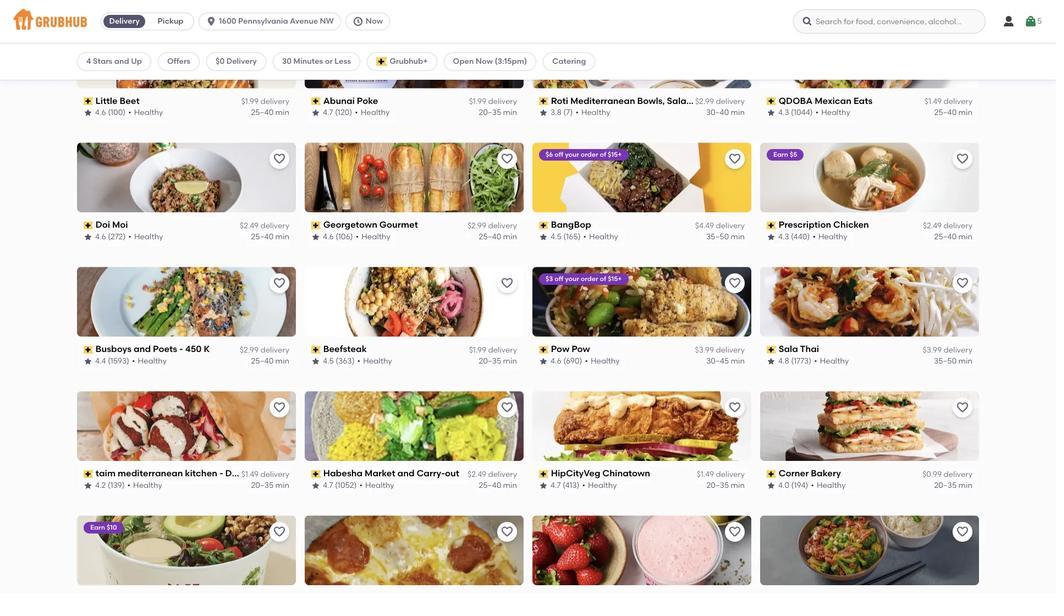Task type: vqa. For each thing, say whether or not it's contained in the screenshot.


Task type: describe. For each thing, give the bounding box(es) containing it.
(1773)
[[791, 356, 811, 366]]

open
[[453, 57, 474, 66]]

habesha market and carry-out logo image
[[305, 391, 524, 461]]

little beet
[[96, 95, 140, 106]]

out
[[445, 468, 459, 479]]

• for corner bakery
[[811, 481, 814, 490]]

$2.49 delivery for prescription chicken
[[923, 221, 972, 230]]

healthy for prescription chicken
[[818, 232, 847, 241]]

(100)
[[108, 108, 126, 117]]

25–40 for prescription chicken
[[934, 232, 957, 241]]

4.8
[[778, 356, 789, 366]]

up
[[131, 57, 142, 66]]

hipcityveg chinatown
[[551, 468, 650, 479]]

4
[[86, 57, 91, 66]]

min for georgetown gourmet
[[503, 232, 517, 241]]

roti mediterranean bowls, salads & pitas
[[551, 95, 730, 106]]

healthy for doi moi
[[134, 232, 163, 241]]

$10
[[107, 524, 117, 531]]

(139)
[[108, 481, 125, 490]]

(165)
[[563, 232, 581, 241]]

delivery for roti mediterranean bowls, salads & pitas
[[716, 97, 745, 106]]

georgetown gourmet
[[323, 220, 418, 230]]

subscription pass image for sala thai
[[767, 346, 776, 353]]

earn $10
[[90, 524, 117, 531]]

pow pow logo image
[[532, 267, 751, 337]]

pret a manger logo image
[[77, 515, 296, 585]]

prescription
[[779, 220, 831, 230]]

svg image for 5
[[1024, 15, 1037, 28]]

(1052)
[[335, 481, 357, 490]]

20–35 for taim mediterranean kitchen - dupont circle
[[251, 481, 273, 490]]

$0 for $0 delivery fee your order of $15+
[[773, 27, 781, 34]]

delivery for sala thai
[[944, 345, 972, 355]]

0 vertical spatial of
[[858, 27, 865, 34]]

pennsylvania
[[238, 17, 288, 26]]

• for georgetown gourmet
[[356, 232, 359, 241]]

(106)
[[336, 232, 353, 241]]

Search for food, convenience, alcohol... search field
[[793, 9, 986, 34]]

of for bangbop
[[600, 151, 606, 159]]

• for taim mediterranean kitchen - dupont circle
[[127, 481, 130, 490]]

4.6 (272)
[[95, 232, 126, 241]]

taim mediterranean kitchen - dupont circle
[[96, 468, 285, 479]]

habesha
[[323, 468, 363, 479]]

$2.99 for georgetown gourmet
[[467, 221, 486, 230]]

450
[[185, 344, 202, 354]]

earn $5 for prescription
[[773, 151, 797, 159]]

delivery for corner bakery
[[944, 469, 972, 479]]

25–40 min for habesha market and carry-out
[[479, 481, 517, 490]]

1 vertical spatial now
[[476, 57, 493, 66]]

4.7 (120)
[[323, 108, 352, 117]]

fee
[[810, 27, 822, 34]]

$0 delivery
[[216, 57, 257, 66]]

min for bangbop
[[731, 232, 745, 241]]

market
[[365, 468, 395, 479]]

$2.49 delivery for habesha market and carry-out
[[468, 469, 517, 479]]

$6
[[546, 151, 553, 159]]

$1.99 for poke
[[469, 97, 486, 106]]

4 stars and up
[[86, 57, 142, 66]]

0 vertical spatial your
[[823, 27, 838, 34]]

4.3 (1044)
[[778, 108, 813, 117]]

now button
[[345, 13, 394, 30]]

4.5 (165)
[[551, 232, 581, 241]]

min for prescription chicken
[[958, 232, 972, 241]]

min for qdoba mexican eats
[[958, 108, 972, 117]]

35–50 min for sala thai
[[934, 356, 972, 366]]

30 minutes or less
[[282, 57, 351, 66]]

35–50 for sala thai
[[934, 356, 957, 366]]

20–35 min for hipcityveg chinatown
[[706, 481, 745, 490]]

• healthy for pow pow
[[585, 356, 620, 366]]

delivery for bangbop
[[716, 221, 745, 230]]

4.0 (194)
[[778, 481, 808, 490]]

sandella's flatbread cafe logo image
[[305, 515, 524, 585]]

subscription pass image for busboys and poets - 450 k
[[84, 346, 93, 353]]

• for doi moi
[[128, 232, 131, 241]]

(120)
[[335, 108, 352, 117]]

1 horizontal spatial $1.49 delivery
[[697, 469, 745, 479]]

min for little beet
[[275, 108, 289, 117]]

1 horizontal spatial $1.49
[[697, 469, 714, 479]]

4.2 (139)
[[95, 481, 125, 490]]

mediterranean
[[118, 468, 183, 479]]

healthy for abunai poke
[[361, 108, 390, 117]]

4.7 (1052)
[[323, 481, 357, 490]]

subscription pass image for hipcityveg chinatown
[[539, 470, 549, 478]]

healthy for corner bakery
[[817, 481, 846, 490]]

delivery for taim mediterranean kitchen - dupont circle
[[260, 469, 289, 479]]

• healthy for doi moi
[[128, 232, 163, 241]]

(1044)
[[791, 108, 813, 117]]

$1.49 delivery for kitchen
[[241, 469, 289, 479]]

healthy for habesha market and carry-out
[[365, 481, 394, 490]]

delivery for georgetown gourmet
[[488, 221, 517, 230]]

0 vertical spatial $15+
[[866, 27, 880, 34]]

poke
[[357, 95, 378, 106]]

salads
[[667, 95, 697, 106]]

delivery for prescription chicken
[[944, 221, 972, 230]]

or
[[325, 57, 333, 66]]

&
[[699, 95, 706, 106]]

• healthy for sala thai
[[814, 356, 849, 366]]

star icon image for pow pow
[[539, 357, 548, 366]]

healthy for little beet
[[134, 108, 163, 117]]

avenue
[[290, 17, 318, 26]]

1 horizontal spatial svg image
[[802, 16, 813, 27]]

sala thai
[[779, 344, 819, 354]]

beefsteak
[[323, 344, 367, 354]]

qdoba mexican eats
[[779, 95, 872, 106]]

qdoba
[[779, 95, 813, 106]]

delivery for $0 delivery fee your order of $15+
[[783, 27, 809, 34]]

corner bakery
[[779, 468, 841, 479]]

eats
[[854, 95, 872, 106]]

abunai
[[323, 95, 355, 106]]

your for pow pow
[[565, 275, 579, 283]]

• for pow pow
[[585, 356, 588, 366]]

prescription chicken
[[779, 220, 869, 230]]

20–35 for abunai poke
[[479, 108, 501, 117]]

earn for abunai poke
[[318, 27, 333, 34]]

healthy for hipcityveg chinatown
[[588, 481, 617, 490]]

• healthy for habesha market and carry-out
[[359, 481, 394, 490]]

pickup
[[158, 17, 183, 26]]

mediterranean
[[570, 95, 635, 106]]

moi
[[112, 220, 128, 230]]

and for 4 stars and up
[[114, 57, 129, 66]]

1 pow from the left
[[551, 344, 569, 354]]

delivery for pow pow
[[716, 345, 745, 355]]

25–40 min for qdoba mexican eats
[[934, 108, 972, 117]]

20–35 min for abunai poke
[[479, 108, 517, 117]]

• for qdoba mexican eats
[[815, 108, 819, 117]]

5 button
[[1024, 12, 1042, 31]]

beefsteak logo image
[[305, 267, 524, 337]]

$4.49 delivery
[[695, 221, 745, 230]]

grubhub+
[[390, 57, 428, 66]]

$3
[[546, 275, 553, 283]]

30
[[282, 57, 292, 66]]

(413)
[[563, 481, 579, 490]]

open now (3:15pm)
[[453, 57, 527, 66]]

4.6 (690)
[[551, 356, 582, 366]]

doi
[[96, 220, 110, 230]]

subscription pass image for beefsteak
[[311, 346, 321, 353]]

$0 for $0 delivery
[[216, 57, 225, 66]]

hipcityveg chinatown logo image
[[532, 391, 751, 461]]

(1593)
[[108, 356, 129, 366]]

$6 off your order of $15+
[[546, 151, 622, 159]]

min for taim mediterranean kitchen - dupont circle
[[275, 481, 289, 490]]

little
[[96, 95, 117, 106]]

star icon image for habesha market and carry-out
[[311, 481, 320, 490]]

4.4 (1593)
[[95, 356, 129, 366]]

25–40 min for busboys and poets - 450 k
[[251, 356, 289, 366]]

$15+ for bangbop
[[608, 151, 622, 159]]

(363)
[[336, 356, 355, 366]]

4.7 (413)
[[551, 481, 579, 490]]

healthy for taim mediterranean kitchen - dupont circle
[[133, 481, 162, 490]]

busboys and poets - 450 k
[[96, 344, 210, 354]]

star icon image for bangbop
[[539, 233, 548, 242]]

earn left $10
[[90, 524, 105, 531]]

4.6 (100)
[[95, 108, 126, 117]]

$2.49 delivery for doi moi
[[240, 221, 289, 230]]

delivery for little beet
[[260, 97, 289, 106]]

• healthy for prescription chicken
[[813, 232, 847, 241]]

offers
[[167, 57, 190, 66]]

corner
[[779, 468, 809, 479]]

$1.99 for beet
[[241, 97, 259, 106]]

healthy for sala thai
[[820, 356, 849, 366]]

carry-
[[417, 468, 445, 479]]

4.7 for habesha market and carry-out
[[323, 481, 333, 490]]

• healthy for busboys and poets - 450 k
[[132, 356, 167, 366]]

star icon image for sala thai
[[767, 357, 776, 366]]

healthy for qdoba mexican eats
[[821, 108, 850, 117]]

circle
[[260, 468, 285, 479]]

thai
[[800, 344, 819, 354]]

$2.49 for prescription chicken
[[923, 221, 942, 230]]

star icon image for doi moi
[[84, 233, 92, 242]]

• healthy for corner bakery
[[811, 481, 846, 490]]

healthy for roti mediterranean bowls, salads & pitas
[[581, 108, 610, 117]]

- for poets
[[179, 344, 183, 354]]

little beet logo image
[[77, 18, 296, 88]]

4.6 for doi moi
[[95, 232, 106, 241]]

delivery for hipcityveg chinatown
[[716, 469, 745, 479]]

4.0
[[778, 481, 789, 490]]



Task type: locate. For each thing, give the bounding box(es) containing it.
1 vertical spatial $2.99 delivery
[[467, 221, 517, 230]]

delivery for abunai poke
[[488, 97, 517, 106]]

subscription pass image left sala
[[767, 346, 776, 353]]

$3 off your order of $15+
[[546, 275, 622, 283]]

star icon image for qdoba mexican eats
[[767, 109, 776, 117]]

subscription pass image left bangbop
[[539, 222, 549, 229]]

less
[[335, 57, 351, 66]]

$3.99 delivery for sala thai
[[923, 345, 972, 355]]

25–40 for qdoba mexican eats
[[934, 108, 957, 117]]

4.6 down little
[[95, 108, 106, 117]]

earn $5 down 4.3 (1044)
[[773, 151, 797, 159]]

abunai poke logo image
[[305, 18, 524, 88]]

2 horizontal spatial delivery
[[783, 27, 809, 34]]

• right (363)
[[357, 356, 360, 366]]

2 horizontal spatial $5
[[790, 151, 797, 159]]

• for prescription chicken
[[813, 232, 816, 241]]

min for hipcityveg chinatown
[[731, 481, 745, 490]]

1 vertical spatial order
[[581, 151, 598, 159]]

1 horizontal spatial now
[[476, 57, 493, 66]]

2 $3.99 from the left
[[923, 345, 942, 355]]

1 vertical spatial off
[[555, 275, 563, 283]]

healthy down poke
[[361, 108, 390, 117]]

2 vertical spatial your
[[565, 275, 579, 283]]

4.6 down doi
[[95, 232, 106, 241]]

• healthy for hipcityveg chinatown
[[582, 481, 617, 490]]

0 vertical spatial off
[[555, 151, 563, 159]]

• down qdoba mexican eats
[[815, 108, 819, 117]]

earn up stars
[[90, 27, 105, 34]]

4.5 (363)
[[323, 356, 355, 366]]

1600 pennsylvania avenue nw
[[219, 17, 334, 26]]

taim mediterranean kitchen - dupont circle logo image
[[77, 391, 296, 461]]

svg image inside 5 button
[[1024, 15, 1037, 28]]

4.5 left (165)
[[551, 232, 562, 241]]

order right $3
[[581, 275, 598, 283]]

and left up
[[114, 57, 129, 66]]

1 horizontal spatial $0
[[773, 27, 781, 34]]

healthy right (1773)
[[820, 356, 849, 366]]

beet
[[120, 95, 140, 106]]

of right fee
[[858, 27, 865, 34]]

• healthy down the prescription chicken
[[813, 232, 847, 241]]

subscription pass image left doi
[[84, 222, 93, 229]]

2 horizontal spatial $2.99 delivery
[[695, 97, 745, 106]]

order right $6
[[581, 151, 598, 159]]

nw
[[320, 17, 334, 26]]

star icon image left 4.3 (1044)
[[767, 109, 776, 117]]

sala
[[779, 344, 798, 354]]

joe & the juice  logo image
[[532, 515, 751, 585]]

star icon image left 4.2
[[84, 481, 92, 490]]

$5 down 4.3 (1044)
[[790, 151, 797, 159]]

$5 up 4 stars and up
[[107, 27, 114, 34]]

1 horizontal spatial $2.49 delivery
[[468, 469, 517, 479]]

earn $5
[[90, 27, 114, 34], [318, 27, 342, 34], [773, 151, 797, 159]]

25–40
[[251, 108, 273, 117], [934, 108, 957, 117], [251, 232, 273, 241], [479, 232, 501, 241], [934, 232, 957, 241], [251, 356, 273, 366], [479, 481, 501, 490]]

1 vertical spatial 4.3
[[778, 232, 789, 241]]

healthy for bangbop
[[589, 232, 618, 241]]

4.7 left (1052)
[[323, 481, 333, 490]]

• healthy down 'georgetown gourmet'
[[356, 232, 390, 241]]

delivery
[[109, 17, 140, 26], [783, 27, 809, 34], [226, 57, 257, 66]]

star icon image left 4.5 (165)
[[539, 233, 548, 242]]

25–40 min for georgetown gourmet
[[479, 232, 517, 241]]

$1.49 delivery for eats
[[924, 97, 972, 106]]

1 vertical spatial -
[[219, 468, 223, 479]]

healthy for busboys and poets - 450 k
[[138, 356, 167, 366]]

subscription pass image
[[84, 97, 93, 105], [311, 97, 321, 105], [84, 222, 93, 229], [311, 222, 321, 229], [539, 222, 549, 229], [767, 222, 776, 229], [311, 346, 321, 353], [84, 470, 93, 478], [539, 470, 549, 478]]

4.7 left (413)
[[551, 481, 561, 490]]

subscription pass image left abunai
[[311, 97, 321, 105]]

earn $5 for abunai
[[318, 27, 342, 34]]

• healthy for abunai poke
[[355, 108, 390, 117]]

subscription pass image left the 'beefsteak'
[[311, 346, 321, 353]]

0 vertical spatial delivery
[[109, 17, 140, 26]]

svg image inside now button
[[352, 16, 363, 27]]

pow up 4.6 (690)
[[551, 344, 569, 354]]

• healthy right (363)
[[357, 356, 392, 366]]

star icon image left 4.5 (363)
[[311, 357, 320, 366]]

1 horizontal spatial -
[[219, 468, 223, 479]]

2 vertical spatial delivery
[[226, 57, 257, 66]]

20–35
[[479, 108, 501, 117], [479, 356, 501, 366], [251, 481, 273, 490], [706, 481, 729, 490], [934, 481, 957, 490]]

healthy down market in the left of the page
[[365, 481, 394, 490]]

$2.49 for habesha market and carry-out
[[468, 469, 486, 479]]

35–50 min for bangbop
[[706, 232, 745, 241]]

star icon image left 4.7 (120)
[[311, 109, 320, 117]]

$1.99 delivery for beet
[[241, 97, 289, 106]]

0 horizontal spatial $2.99 delivery
[[240, 345, 289, 355]]

$5 up less
[[334, 27, 342, 34]]

subscription pass image for pow pow
[[539, 346, 549, 353]]

sala thai logo image
[[760, 267, 979, 337]]

and left poets
[[134, 344, 151, 354]]

0 horizontal spatial 35–50 min
[[706, 232, 745, 241]]

0 horizontal spatial earn $5
[[90, 27, 114, 34]]

1 horizontal spatial svg image
[[1002, 15, 1015, 28]]

4.5
[[551, 232, 562, 241], [323, 356, 334, 366]]

1 horizontal spatial $2.49
[[468, 469, 486, 479]]

• right (413)
[[582, 481, 585, 490]]

1600 pennsylvania avenue nw button
[[199, 13, 345, 30]]

star icon image for taim mediterranean kitchen - dupont circle
[[84, 481, 92, 490]]

star icon image left the 4.6 (106)
[[311, 233, 320, 242]]

• for habesha market and carry-out
[[359, 481, 362, 490]]

$4.49
[[695, 221, 714, 230]]

• right (272)
[[128, 232, 131, 241]]

(7)
[[563, 108, 573, 117]]

0 vertical spatial 35–50
[[706, 232, 729, 241]]

0 vertical spatial now
[[366, 17, 383, 26]]

1 horizontal spatial $2.99 delivery
[[467, 221, 517, 230]]

svg image left 5 button
[[1002, 15, 1015, 28]]

earn for little beet
[[90, 27, 105, 34]]

now inside button
[[366, 17, 383, 26]]

0 horizontal spatial $2.99
[[240, 345, 259, 355]]

0 vertical spatial order
[[839, 27, 857, 34]]

your right fee
[[823, 27, 838, 34]]

pow
[[551, 344, 569, 354], [572, 344, 590, 354]]

0 vertical spatial 4.5
[[551, 232, 562, 241]]

$1.49
[[924, 97, 942, 106], [241, 469, 259, 479], [697, 469, 714, 479]]

$2.99 delivery for georgetown gourmet
[[467, 221, 517, 230]]

qdoba mexican eats logo image
[[760, 18, 979, 88]]

healthy for pow pow
[[591, 356, 620, 366]]

subscription pass image left georgetown
[[311, 222, 321, 229]]

delivery for qdoba mexican eats
[[944, 97, 972, 106]]

star icon image left '4.6 (100)'
[[84, 109, 92, 117]]

star icon image for abunai poke
[[311, 109, 320, 117]]

2 pow from the left
[[572, 344, 590, 354]]

delivery for beefsteak
[[488, 345, 517, 355]]

1 horizontal spatial delivery
[[226, 57, 257, 66]]

delivery left fee
[[783, 27, 809, 34]]

3.8 (7)
[[551, 108, 573, 117]]

1 vertical spatial $15+
[[608, 151, 622, 159]]

earn $5 down nw
[[318, 27, 342, 34]]

roti
[[551, 95, 568, 106]]

now right open
[[476, 57, 493, 66]]

corner bakery logo image
[[760, 391, 979, 461]]

0 horizontal spatial 35–50
[[706, 232, 729, 241]]

4.5 for beefsteak
[[323, 356, 334, 366]]

1 vertical spatial of
[[600, 151, 606, 159]]

delivery for doi moi
[[260, 221, 289, 230]]

of right $6
[[600, 151, 606, 159]]

subscription pass image for georgetown gourmet
[[311, 222, 321, 229]]

svg image inside 1600 pennsylvania avenue nw button
[[206, 16, 217, 27]]

star icon image left 4.7 (1052)
[[311, 481, 320, 490]]

20–35 min for taim mediterranean kitchen - dupont circle
[[251, 481, 289, 490]]

• healthy down 'thai'
[[814, 356, 849, 366]]

georgetown gourmet logo image
[[305, 143, 524, 213]]

healthy right (363)
[[363, 356, 392, 366]]

min for corner bakery
[[958, 481, 972, 490]]

delivery inside button
[[109, 17, 140, 26]]

• right (1052)
[[359, 481, 362, 490]]

•
[[128, 108, 131, 117], [355, 108, 358, 117], [576, 108, 579, 117], [815, 108, 819, 117], [128, 232, 131, 241], [356, 232, 359, 241], [583, 232, 586, 241], [813, 232, 816, 241], [132, 356, 135, 366], [357, 356, 360, 366], [585, 356, 588, 366], [814, 356, 817, 366], [127, 481, 130, 490], [359, 481, 362, 490], [582, 481, 585, 490], [811, 481, 814, 490]]

healthy down 'georgetown gourmet'
[[362, 232, 390, 241]]

• right (139) at the left of the page
[[127, 481, 130, 490]]

earn down 4.3 (1044)
[[773, 151, 788, 159]]

30–40
[[706, 108, 729, 117]]

20–35 min for beefsteak
[[479, 356, 517, 366]]

1 vertical spatial your
[[565, 151, 579, 159]]

1 horizontal spatial $3.99 delivery
[[923, 345, 972, 355]]

healthy down mexican
[[821, 108, 850, 117]]

2 vertical spatial $15+
[[608, 275, 622, 283]]

busboys and poets - 450 k logo image
[[77, 267, 296, 337]]

• for hipcityveg chinatown
[[582, 481, 585, 490]]

minutes
[[293, 57, 323, 66]]

1 4.3 from the top
[[778, 108, 789, 117]]

$15+
[[866, 27, 880, 34], [608, 151, 622, 159], [608, 275, 622, 283]]

0 horizontal spatial $1.49
[[241, 469, 259, 479]]

(3:15pm)
[[495, 57, 527, 66]]

save this restaurant image
[[501, 28, 514, 42], [273, 153, 286, 166], [956, 153, 969, 166], [956, 277, 969, 290], [728, 401, 741, 414], [956, 401, 969, 414], [273, 525, 286, 539], [728, 525, 741, 539]]

bakery
[[811, 468, 841, 479]]

• healthy for georgetown gourmet
[[356, 232, 390, 241]]

1 vertical spatial $2.99
[[467, 221, 486, 230]]

subscription pass image left roti
[[539, 97, 549, 105]]

0 horizontal spatial $3.99 delivery
[[695, 345, 745, 355]]

1 vertical spatial 35–50 min
[[934, 356, 972, 366]]

chinatown garden logo image
[[760, 515, 979, 585]]

order for bangbop
[[581, 151, 598, 159]]

2 vertical spatial of
[[600, 275, 606, 283]]

1 vertical spatial 35–50
[[934, 356, 957, 366]]

4.3 down qdoba
[[778, 108, 789, 117]]

healthy right (165)
[[589, 232, 618, 241]]

• healthy down busboys and poets - 450 k at the left of page
[[132, 356, 167, 366]]

• right (106)
[[356, 232, 359, 241]]

delivery button
[[101, 13, 147, 30]]

• for beefsteak
[[357, 356, 360, 366]]

• down beet
[[128, 108, 131, 117]]

• healthy right (690)
[[585, 356, 620, 366]]

0 vertical spatial $2.99 delivery
[[695, 97, 745, 106]]

1 vertical spatial 4.5
[[323, 356, 334, 366]]

0 vertical spatial 4.3
[[778, 108, 789, 117]]

• healthy down market in the left of the page
[[359, 481, 394, 490]]

• healthy right (165)
[[583, 232, 618, 241]]

1 vertical spatial delivery
[[783, 27, 809, 34]]

• healthy down poke
[[355, 108, 390, 117]]

delivery for habesha market and carry-out
[[488, 469, 517, 479]]

off for bangbop
[[555, 151, 563, 159]]

2 off from the top
[[555, 275, 563, 283]]

star icon image left 4.6 (690)
[[539, 357, 548, 366]]

4.2
[[95, 481, 106, 490]]

healthy down mediterranean
[[133, 481, 162, 490]]

0 vertical spatial $0
[[773, 27, 781, 34]]

save this restaurant button
[[270, 25, 289, 45], [497, 25, 517, 45], [725, 25, 745, 45], [953, 25, 972, 45], [270, 149, 289, 169], [497, 149, 517, 169], [725, 149, 745, 169], [953, 149, 972, 169], [270, 274, 289, 293], [497, 274, 517, 293], [725, 274, 745, 293], [953, 274, 972, 293], [270, 398, 289, 418], [497, 398, 517, 418], [725, 398, 745, 418], [953, 398, 972, 418], [270, 522, 289, 542], [497, 522, 517, 542], [725, 522, 745, 542], [953, 522, 972, 542]]

of
[[858, 27, 865, 34], [600, 151, 606, 159], [600, 275, 606, 283]]

20–35 for beefsteak
[[479, 356, 501, 366]]

4.5 left (363)
[[323, 356, 334, 366]]

now up grubhub plus flag logo
[[366, 17, 383, 26]]

1 horizontal spatial $2.99
[[467, 221, 486, 230]]

svg image left 1600
[[206, 16, 217, 27]]

subscription pass image left hipcityveg
[[539, 470, 549, 478]]

• down corner bakery
[[811, 481, 814, 490]]

and for habesha market and carry-out
[[397, 468, 415, 479]]

25–40 for habesha market and carry-out
[[479, 481, 501, 490]]

and
[[114, 57, 129, 66], [134, 344, 151, 354], [397, 468, 415, 479]]

earn
[[90, 27, 105, 34], [318, 27, 333, 34], [773, 151, 788, 159], [90, 524, 105, 531]]

- left 450
[[179, 344, 183, 354]]

0 horizontal spatial delivery
[[109, 17, 140, 26]]

your for bangbop
[[565, 151, 579, 159]]

$1.49 delivery
[[924, 97, 972, 106], [241, 469, 289, 479], [697, 469, 745, 479]]

0 horizontal spatial now
[[366, 17, 383, 26]]

habesha market and carry-out
[[323, 468, 459, 479]]

doi moi logo image
[[77, 143, 296, 213]]

1 horizontal spatial earn $5
[[318, 27, 342, 34]]

min for pow pow
[[731, 356, 745, 366]]

star icon image left 4.7 (413)
[[539, 481, 548, 490]]

doi moi
[[96, 220, 128, 230]]

main navigation navigation
[[0, 0, 1056, 43]]

1 off from the top
[[555, 151, 563, 159]]

grubhub plus flag logo image
[[376, 57, 387, 66]]

$5 for little
[[107, 27, 114, 34]]

bowls,
[[637, 95, 665, 106]]

0 horizontal spatial -
[[179, 344, 183, 354]]

2 horizontal spatial svg image
[[1024, 15, 1037, 28]]

healthy down hipcityveg chinatown
[[588, 481, 617, 490]]

25–40 for little beet
[[251, 108, 273, 117]]

1 horizontal spatial 35–50
[[934, 356, 957, 366]]

abunai poke
[[323, 95, 378, 106]]

$2.99 for busboys and poets - 450 k
[[240, 345, 259, 355]]

svg image
[[1024, 15, 1037, 28], [352, 16, 363, 27], [802, 16, 813, 27]]

delivery down 1600
[[226, 57, 257, 66]]

1 $3.99 delivery from the left
[[695, 345, 745, 355]]

0 horizontal spatial $1.49 delivery
[[241, 469, 289, 479]]

4.3 (440)
[[778, 232, 810, 241]]

25–40 min for doi moi
[[251, 232, 289, 241]]

0 horizontal spatial $0
[[216, 57, 225, 66]]

• for busboys and poets - 450 k
[[132, 356, 135, 366]]

star icon image
[[84, 109, 92, 117], [311, 109, 320, 117], [539, 109, 548, 117], [767, 109, 776, 117], [84, 233, 92, 242], [311, 233, 320, 242], [539, 233, 548, 242], [767, 233, 776, 242], [84, 357, 92, 366], [311, 357, 320, 366], [539, 357, 548, 366], [767, 357, 776, 366], [84, 481, 92, 490], [311, 481, 320, 490], [539, 481, 548, 490], [767, 481, 776, 490]]

4.7 for hipcityveg chinatown
[[551, 481, 561, 490]]

0 horizontal spatial svg image
[[206, 16, 217, 27]]

$1.99 delivery
[[241, 97, 289, 106], [469, 97, 517, 106], [469, 345, 517, 355]]

your right $3
[[565, 275, 579, 283]]

25–40 for doi moi
[[251, 232, 273, 241]]

now
[[366, 17, 383, 26], [476, 57, 493, 66]]

2 vertical spatial $2.99
[[240, 345, 259, 355]]

$2.99 delivery
[[695, 97, 745, 106], [467, 221, 517, 230], [240, 345, 289, 355]]

3.8
[[551, 108, 562, 117]]

• healthy for bangbop
[[583, 232, 618, 241]]

healthy down mediterranean in the top of the page
[[581, 108, 610, 117]]

gourmet
[[379, 220, 418, 230]]

5
[[1037, 16, 1042, 26]]

2 horizontal spatial $1.49
[[924, 97, 942, 106]]

pitas
[[708, 95, 730, 106]]

0 horizontal spatial pow
[[551, 344, 569, 354]]

2 horizontal spatial earn $5
[[773, 151, 797, 159]]

min for busboys and poets - 450 k
[[275, 356, 289, 366]]

• healthy for little beet
[[128, 108, 163, 117]]

subscription pass image for habesha market and carry-out
[[311, 470, 321, 478]]

bangbop logo image
[[532, 143, 751, 213]]

kitchen
[[185, 468, 217, 479]]

0 vertical spatial $2.99
[[695, 97, 714, 106]]

4.6 left (106)
[[323, 232, 334, 241]]

0 horizontal spatial $3.99
[[695, 345, 714, 355]]

2 vertical spatial and
[[397, 468, 415, 479]]

healthy down the prescription chicken
[[818, 232, 847, 241]]

2 horizontal spatial $2.49 delivery
[[923, 221, 972, 230]]

2 horizontal spatial $2.49
[[923, 221, 942, 230]]

healthy down beet
[[134, 108, 163, 117]]

order for pow pow
[[581, 275, 598, 283]]

1 vertical spatial and
[[134, 344, 151, 354]]

$5 for abunai
[[334, 27, 342, 34]]

subscription pass image for taim mediterranean kitchen - dupont circle
[[84, 470, 93, 478]]

1 horizontal spatial pow
[[572, 344, 590, 354]]

$0 left fee
[[773, 27, 781, 34]]

star icon image left 4.0
[[767, 481, 776, 490]]

4.4
[[95, 356, 106, 366]]

star icon image for roti mediterranean bowls, salads & pitas
[[539, 109, 548, 117]]

subscription pass image for prescription chicken
[[767, 222, 776, 229]]

(194)
[[791, 481, 808, 490]]

-
[[179, 344, 183, 354], [219, 468, 223, 479]]

2 4.3 from the top
[[778, 232, 789, 241]]

save this restaurant image
[[273, 28, 286, 42], [728, 28, 741, 42], [956, 28, 969, 42], [501, 153, 514, 166], [728, 153, 741, 166], [273, 277, 286, 290], [501, 277, 514, 290], [728, 277, 741, 290], [273, 401, 286, 414], [501, 401, 514, 414], [501, 525, 514, 539], [956, 525, 969, 539]]

pow up (690)
[[572, 344, 590, 354]]

subscription pass image
[[539, 97, 549, 105], [767, 97, 776, 105], [84, 346, 93, 353], [539, 346, 549, 353], [767, 346, 776, 353], [311, 470, 321, 478], [767, 470, 776, 478]]

bangbop
[[551, 220, 591, 230]]

• right the (7)
[[576, 108, 579, 117]]

0 horizontal spatial $5
[[107, 27, 114, 34]]

pow pow
[[551, 344, 590, 354]]

mexican
[[815, 95, 851, 106]]

star icon image left 3.8
[[539, 109, 548, 117]]

1 horizontal spatial $5
[[334, 27, 342, 34]]

0 horizontal spatial svg image
[[352, 16, 363, 27]]

and left 'carry-'
[[397, 468, 415, 479]]

off right $3
[[555, 275, 563, 283]]

1 vertical spatial $0
[[216, 57, 225, 66]]

roti mediterranean bowls, salads & pitas logo image
[[532, 18, 751, 88]]

1 horizontal spatial $3.99
[[923, 345, 942, 355]]

prescription chicken logo image
[[760, 143, 979, 213]]

2 horizontal spatial and
[[397, 468, 415, 479]]

catering
[[552, 57, 586, 66]]

$0.99
[[922, 469, 942, 479]]

20–35 min
[[479, 108, 517, 117], [479, 356, 517, 366], [251, 481, 289, 490], [706, 481, 745, 490], [934, 481, 972, 490]]

• for sala thai
[[814, 356, 817, 366]]

• healthy down mediterranean in the top of the page
[[576, 108, 610, 117]]

$0
[[773, 27, 781, 34], [216, 57, 225, 66]]

4.6 for georgetown gourmet
[[323, 232, 334, 241]]

• healthy down beet
[[128, 108, 163, 117]]

chinatown
[[602, 468, 650, 479]]

hipcityveg
[[551, 468, 600, 479]]

$2.99 delivery for roti mediterranean bowls, salads & pitas
[[695, 97, 745, 106]]

order right fee
[[839, 27, 857, 34]]

30–45 min
[[706, 356, 745, 366]]

4.6 left (690)
[[551, 356, 561, 366]]

0 horizontal spatial $2.49 delivery
[[240, 221, 289, 230]]

svg image
[[1002, 15, 1015, 28], [206, 16, 217, 27]]

• right (440)
[[813, 232, 816, 241]]

• healthy for taim mediterranean kitchen - dupont circle
[[127, 481, 162, 490]]

1600
[[219, 17, 236, 26]]

star icon image left 4.4 at the left
[[84, 357, 92, 366]]

2 horizontal spatial $1.49 delivery
[[924, 97, 972, 106]]

of right $3
[[600, 275, 606, 283]]

0 vertical spatial 35–50 min
[[706, 232, 745, 241]]

poets
[[153, 344, 177, 354]]

1 horizontal spatial 4.5
[[551, 232, 562, 241]]

subscription pass image left corner
[[767, 470, 776, 478]]

• right (690)
[[585, 356, 588, 366]]

$2.99 for roti mediterranean bowls, salads & pitas
[[695, 97, 714, 106]]

4.7
[[323, 108, 333, 117], [323, 481, 333, 490], [551, 481, 561, 490]]

1 $3.99 from the left
[[695, 345, 714, 355]]

$1.49 for kitchen
[[241, 469, 259, 479]]

4.6 (106)
[[323, 232, 353, 241]]

k
[[204, 344, 210, 354]]

4.7 left (120)
[[323, 108, 333, 117]]

(690)
[[563, 356, 582, 366]]

taim
[[96, 468, 116, 479]]

0 horizontal spatial and
[[114, 57, 129, 66]]

0 horizontal spatial $2.49
[[240, 221, 259, 230]]

• healthy down mediterranean
[[127, 481, 162, 490]]

$0 delivery fee your order of $15+
[[773, 27, 880, 34]]

2 $3.99 delivery from the left
[[923, 345, 972, 355]]

subscription pass image for qdoba mexican eats
[[767, 97, 776, 105]]

georgetown
[[323, 220, 377, 230]]

2 vertical spatial $2.99 delivery
[[240, 345, 289, 355]]

stars
[[93, 57, 112, 66]]

0 horizontal spatial 4.5
[[323, 356, 334, 366]]

0 vertical spatial and
[[114, 57, 129, 66]]

$5 for prescription
[[790, 151, 797, 159]]

• right (165)
[[583, 232, 586, 241]]

0 vertical spatial -
[[179, 344, 183, 354]]

2 horizontal spatial $2.99
[[695, 97, 714, 106]]

subscription pass image left qdoba
[[767, 97, 776, 105]]

$0.99 delivery
[[922, 469, 972, 479]]

2 vertical spatial order
[[581, 275, 598, 283]]

1 horizontal spatial 35–50 min
[[934, 356, 972, 366]]

subscription pass image for roti mediterranean bowls, salads & pitas
[[539, 97, 549, 105]]

1 horizontal spatial and
[[134, 344, 151, 354]]

subscription pass image for abunai poke
[[311, 97, 321, 105]]

earn $5 up stars
[[90, 27, 114, 34]]



